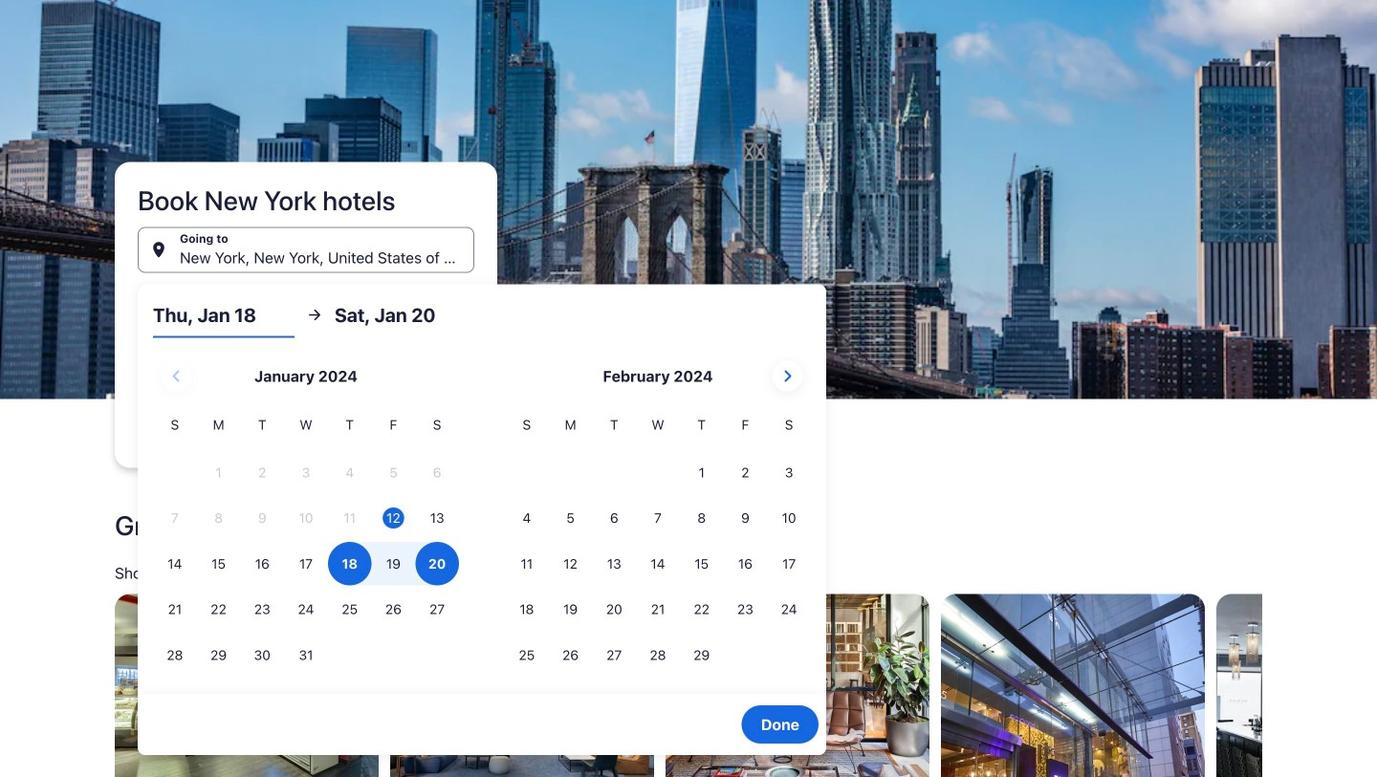 Task type: describe. For each thing, give the bounding box(es) containing it.
lobby sitting area image
[[666, 595, 930, 778]]

january 2024 element
[[153, 415, 459, 680]]

cafe image
[[115, 595, 379, 778]]

application inside wizard region
[[153, 354, 811, 680]]

february 2024 element
[[505, 415, 811, 680]]

living area image
[[390, 595, 655, 778]]

directional image
[[306, 307, 323, 324]]

wizard region
[[0, 0, 1378, 756]]



Task type: vqa. For each thing, say whether or not it's contained in the screenshot.
JANUARY 2024 'element'
yes



Task type: locate. For each thing, give the bounding box(es) containing it.
next month image
[[776, 365, 799, 388]]

application
[[153, 354, 811, 680]]

previous month image
[[165, 365, 188, 388]]

new york, new york, united states of america image
[[0, 0, 1378, 400]]

today element
[[383, 508, 405, 529]]

restaurant image
[[1217, 595, 1378, 778]]

front of property image
[[942, 595, 1206, 778]]



